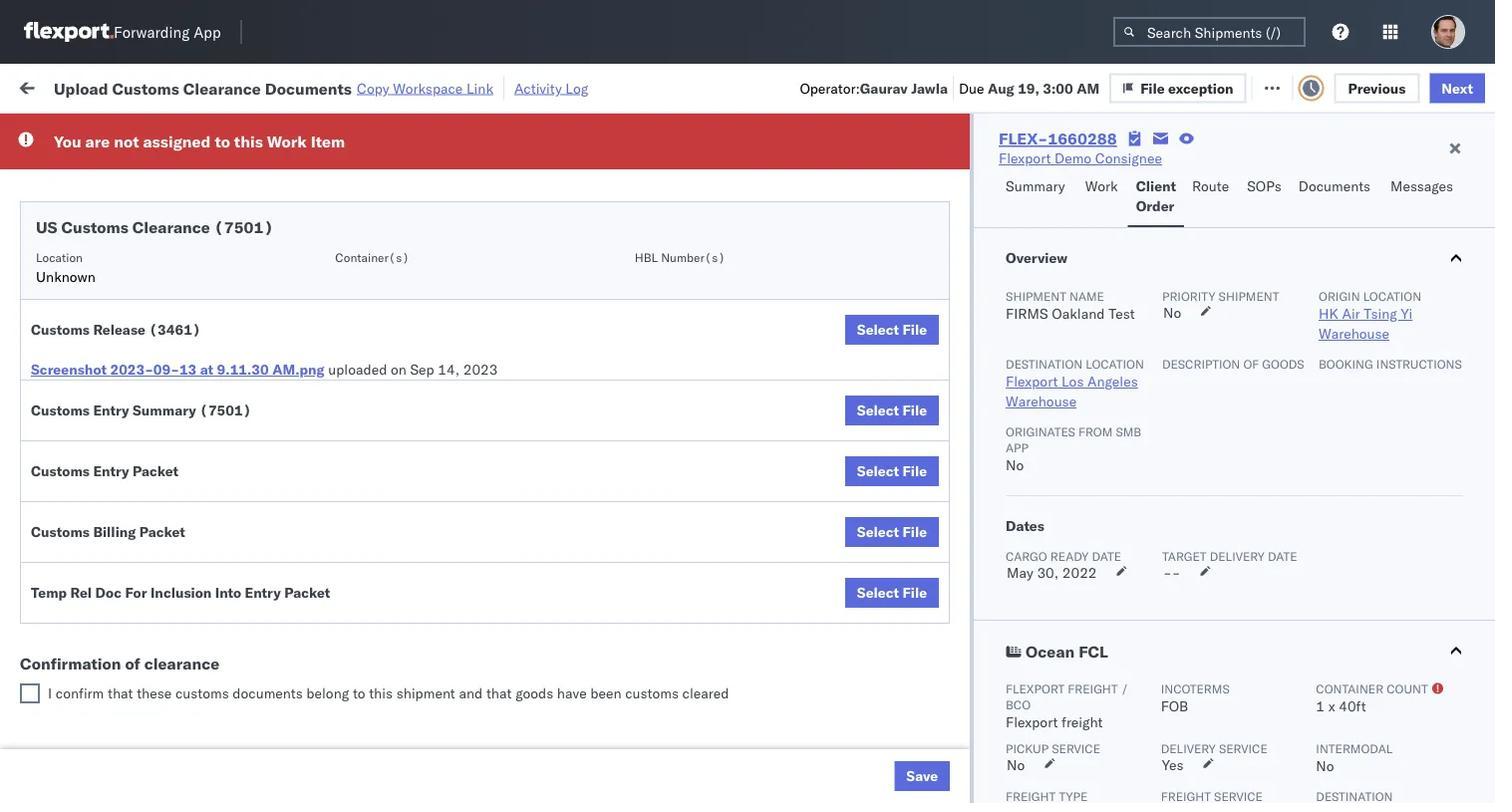 Task type: vqa. For each thing, say whether or not it's contained in the screenshot.
Updates(3) corresponding to Apr 27, 2023 9:14 PM
no



Task type: describe. For each thing, give the bounding box(es) containing it.
container for container numbers
[[1228, 155, 1282, 170]]

1 horizontal spatial shipment
[[1219, 289, 1280, 304]]

0 vertical spatial 3:00
[[1043, 79, 1073, 96]]

resize handle column header for client name
[[835, 155, 859, 804]]

2023 right 20,
[[466, 287, 501, 304]]

destination
[[1006, 356, 1083, 371]]

pm for schedule delivery appointment
[[363, 374, 385, 392]]

est, down 12:00 pm est, feb 25, 2023
[[381, 594, 411, 611]]

confirm pickup from los angeles, ca link for honeywell
[[46, 450, 283, 490]]

ag left may
[[935, 550, 954, 567]]

0 vertical spatial on
[[496, 77, 512, 95]]

i confirm that these customs documents belong to this shipment and that goods have been customs cleared
[[48, 685, 729, 702]]

2 schedule delivery appointment link from the top
[[46, 241, 245, 261]]

1 digital from the top
[[1096, 199, 1137, 216]]

9 resize handle column header from the left
[[1460, 155, 1484, 804]]

select for customs billing packet
[[857, 523, 899, 541]]

workitem button
[[12, 159, 289, 178]]

cargo
[[1006, 549, 1047, 564]]

mbltest1234
[[1358, 155, 1452, 172]]

12:00 pm est, feb 25, 2023
[[321, 550, 510, 567]]

delivery down not
[[108, 154, 160, 171]]

these
[[137, 685, 172, 702]]

customs down "confirm delivery"
[[31, 523, 90, 541]]

confirm delivery link
[[46, 504, 152, 524]]

2 vertical spatial entry
[[245, 584, 281, 602]]

pm for schedule pickup from los angeles international airport
[[355, 199, 377, 216]]

summary button
[[998, 168, 1078, 227]]

pickup for bicu1234565, demu1232567's schedule pickup from los angeles, ca button schedule pickup from los angeles, ca link
[[108, 670, 151, 688]]

my work
[[20, 72, 109, 100]]

: for status
[[143, 124, 147, 139]]

2023 right "21," at the top left
[[475, 374, 510, 392]]

app inside originates from smb app no
[[1006, 440, 1029, 455]]

cargo ready date
[[1006, 549, 1122, 564]]

no right snoozed
[[467, 124, 483, 139]]

ca for schedule pickup from los angeles, ca link associated with schedule pickup from los angeles, ca button associated with maeu1234567
[[46, 339, 65, 357]]

delivery up yes
[[1161, 741, 1216, 756]]

container(s)
[[335, 250, 410, 265]]

2023 up 12:00 pm est, feb 25, 2023
[[468, 506, 502, 523]]

ag up oakland
[[1065, 287, 1084, 304]]

hk air tsing yi warehouse link
[[1319, 305, 1413, 342]]

documents
[[233, 685, 303, 702]]

feb for schedule delivery appointment link for 2:59 am est, feb 17, 2023
[[415, 155, 439, 172]]

ag left shipment
[[935, 287, 954, 304]]

2 integration test account - western digital from the top
[[869, 243, 1137, 260]]

1660288
[[1048, 129, 1117, 149]]

am down 12:00 at the bottom left of the page
[[355, 594, 378, 611]]

1 horizontal spatial at
[[404, 77, 417, 95]]

customs up screenshot
[[31, 321, 90, 338]]

numbers for container numbers
[[1228, 171, 1278, 186]]

air inside origin location hk air tsing yi warehouse
[[1342, 305, 1361, 323]]

1 2:59 from the top
[[321, 155, 351, 172]]

billing
[[93, 523, 136, 541]]

screenshot 2023-09-13 at 9.11.30 am.png link
[[31, 360, 325, 380]]

summary inside button
[[1006, 177, 1065, 195]]

work button
[[1078, 168, 1128, 227]]

am down i confirm that these customs documents belong to this shipment and that goods have been customs cleared
[[355, 725, 378, 743]]

action
[[1427, 77, 1471, 95]]

3 bicu1234565, from the top
[[1228, 769, 1326, 786]]

ready
[[151, 124, 187, 139]]

pm up 3:00 pm est, feb 20, 2023
[[355, 243, 377, 260]]

am down progress on the top left
[[355, 155, 378, 172]]

previous
[[1348, 79, 1406, 96]]

batch action
[[1384, 77, 1471, 95]]

schedule pickup from los angeles international airport button
[[46, 187, 283, 229]]

container numbers button
[[1218, 151, 1328, 186]]

12:00
[[321, 550, 360, 567]]

6 schedule from the top
[[46, 583, 105, 600]]

screenshot
[[31, 361, 107, 378]]

otter products, llc
[[869, 155, 995, 172]]

firms
[[1006, 305, 1048, 323]]

may 30, 2022
[[1007, 564, 1097, 582]]

entry for packet
[[93, 463, 129, 480]]

client for client order
[[1136, 177, 1176, 195]]

los for 2nd schedule pickup from los angeles, ca link from the top
[[188, 583, 210, 600]]

feb for confirm delivery link
[[415, 506, 439, 523]]

select for temp rel doc for inclusion into entry packet
[[857, 584, 899, 602]]

schedule delivery appointment for 2:59 am est, feb 17, 2023
[[46, 154, 245, 171]]

3:00 pm est, feb 20, 2023
[[321, 287, 501, 304]]

from down temp rel doc for inclusion into entry packet
[[155, 670, 184, 688]]

est, for schedule delivery appointment link for 2:59 am est, feb 17, 2023
[[381, 155, 411, 172]]

2:59 am est, feb 28, 2023
[[321, 594, 502, 611]]

filtered
[[20, 122, 68, 140]]

ocean for otter products - test account
[[610, 155, 651, 172]]

1 2:59 am est, mar 3, 2023 from the top
[[321, 681, 495, 699]]

clearance for upload customs clearance documents
[[154, 276, 218, 293]]

customs up location
[[61, 217, 129, 237]]

name for shipment name firms oakland test
[[1070, 289, 1105, 304]]

4 flex-1911466 from the top
[[1101, 769, 1204, 787]]

1 flex-2001714 from the top
[[1101, 199, 1204, 216]]

1911408
[[1144, 418, 1204, 436]]

work
[[57, 72, 109, 100]]

ca for confirm pickup from los angeles, ca link for honeywell
[[46, 471, 65, 489]]

entry for summary
[[93, 402, 129, 419]]

1988285
[[1144, 155, 1204, 172]]

resize handle column header for mode
[[706, 155, 730, 804]]

schedule pickup from los angeles international airport link
[[46, 187, 283, 227]]

25, for 12:00 pm est, feb 25, 2023
[[450, 550, 472, 567]]

select file for customs release (3461)
[[857, 321, 927, 338]]

bco
[[1006, 697, 1031, 712]]

pickup for schedule pickup from los angeles, ca link associated with schedule pickup from los angeles, ca button associated with maeu1234567
[[108, 320, 151, 337]]

mbl/mawb
[[1358, 163, 1427, 178]]

customs up status
[[112, 78, 179, 98]]

appointment for 10:30 pm est, feb 21, 2023
[[163, 373, 245, 391]]

0 horizontal spatial this
[[234, 132, 263, 152]]

description of goods
[[1163, 356, 1305, 371]]

am up 1660288
[[1077, 79, 1100, 96]]

2 1911466 from the top
[[1144, 681, 1204, 699]]

date for --
[[1268, 549, 1298, 564]]

schedule pickup from los angeles, ca for second schedule pickup from los angeles, ca button from the bottom
[[46, 627, 269, 664]]

warehouse inside the destination location flexport los angeles warehouse
[[1006, 393, 1077, 410]]

2 vertical spatial 17,
[[441, 243, 463, 260]]

2 demu1232567 from the top
[[1330, 725, 1431, 742]]

2 mar from the top
[[415, 725, 441, 743]]

2 customs from the left
[[625, 685, 679, 702]]

file for customs entry packet
[[903, 463, 927, 480]]

schedule inside "schedule pickup from los angeles international airport"
[[46, 188, 105, 205]]

-- down intermodal
[[1358, 769, 1375, 787]]

select file button for customs entry summary (7501)
[[845, 396, 939, 426]]

2023 down snoozed : no
[[468, 155, 502, 172]]

schedule pickup from los angeles international airport
[[46, 188, 264, 225]]

21,
[[450, 374, 472, 392]]

pm for upload proof of delivery
[[363, 550, 385, 567]]

forwarding app
[[114, 22, 221, 41]]

2 vertical spatial packet
[[284, 584, 330, 602]]

snoozed
[[412, 124, 459, 139]]

2 schedule pickup from los angeles, ca from the top
[[46, 583, 269, 620]]

delivery up temp rel doc for inclusion into entry packet
[[149, 549, 200, 566]]

ocean lcl for honeywell
[[610, 374, 679, 392]]

route button
[[1184, 168, 1239, 227]]

oakland
[[1052, 305, 1105, 323]]

blocked,
[[244, 124, 294, 139]]

angeles for destination location flexport los angeles warehouse
[[1088, 373, 1138, 390]]

from down 09-
[[147, 407, 176, 425]]

3 2:59 from the top
[[321, 681, 351, 699]]

batch
[[1384, 77, 1424, 95]]

est, up 3:00 pm est, feb 20, 2023
[[380, 243, 410, 260]]

pickup for 'schedule pickup from los angeles international airport' link
[[108, 188, 151, 205]]

customs up "confirm delivery"
[[31, 463, 90, 480]]

customs entry packet
[[31, 463, 179, 480]]

from up clearance
[[155, 627, 184, 644]]

origin
[[1319, 289, 1360, 304]]

select file button for customs billing packet
[[845, 517, 939, 547]]

pickup down the bco
[[1006, 741, 1049, 756]]

schedule delivery appointment link for 2:59 am est, feb 17, 2023
[[46, 153, 245, 173]]

1 flex-1911466 from the top
[[1101, 638, 1204, 655]]

2 2:59 am est, mar 3, 2023 from the top
[[321, 725, 495, 743]]

work inside import work button
[[216, 77, 251, 95]]

confirm pickup from los angeles, ca link for bookings
[[46, 406, 283, 446]]

packet for customs entry packet
[[133, 463, 179, 480]]

2 digital from the top
[[1096, 243, 1137, 260]]

from down upload customs clearance documents button
[[155, 320, 184, 337]]

overview button
[[974, 228, 1495, 288]]

angeles for schedule pickup from los angeles international airport
[[214, 188, 264, 205]]

unknown
[[36, 268, 96, 286]]

copy workspace link button
[[357, 79, 493, 97]]

2 schedule pickup from los angeles, ca button from the top
[[46, 626, 283, 667]]

air for 3:00 pm est, feb 20, 2023
[[610, 287, 628, 304]]

client name button
[[730, 159, 839, 178]]

belong
[[306, 685, 349, 702]]

upload proof of delivery link
[[46, 548, 200, 568]]

2023 up 3:00 pm est, feb 20, 2023
[[466, 243, 501, 260]]

2023 down 28,
[[461, 681, 495, 699]]

maeu1234567 for schedule pickup from los angeles, ca
[[1228, 330, 1329, 347]]

-- down target
[[1164, 564, 1181, 582]]

client for client name
[[740, 163, 772, 178]]

from inside "schedule pickup from los angeles international airport"
[[155, 188, 184, 205]]

1 2001714 from the top
[[1144, 199, 1204, 216]]

am right belong at the bottom
[[355, 681, 378, 699]]

13
[[179, 361, 197, 378]]

1 vertical spatial to
[[353, 685, 365, 702]]

3 flex-1911466 from the top
[[1101, 725, 1204, 743]]

feb for 'schedule pickup from los angeles international airport' link
[[413, 199, 438, 216]]

1 flex-1977428 from the top
[[1101, 330, 1204, 348]]

schedule delivery appointment button for 2:59 am est, feb 17, 2023
[[46, 153, 245, 175]]

next
[[1442, 79, 1474, 96]]

customs inside upload customs clearance documents
[[95, 276, 151, 293]]

feb left 28,
[[415, 594, 439, 611]]

aug
[[988, 79, 1015, 96]]

clearance for upload customs clearance documents copy workspace link
[[183, 78, 261, 98]]

x
[[1329, 698, 1336, 715]]

2023 down deadline button on the left
[[466, 199, 501, 216]]

flexport demo consignee link
[[999, 149, 1162, 168]]

1 vertical spatial work
[[267, 132, 307, 152]]

temp rel doc for inclusion into entry packet
[[31, 584, 330, 602]]

booking instructions
[[1319, 356, 1462, 371]]

am.png
[[272, 361, 325, 378]]

origin location hk air tsing yi warehouse
[[1319, 289, 1422, 342]]

2023 down 3:00 am est, feb 25, 2023
[[475, 550, 510, 567]]

client order
[[1136, 177, 1176, 215]]

no inside originates from smb app no
[[1006, 457, 1024, 474]]

4 2:59 from the top
[[321, 725, 351, 743]]

dates
[[1006, 517, 1045, 535]]

-- right x
[[1358, 681, 1375, 699]]

ca for bicu1234565, demu1232567's schedule pickup from los angeles, ca button schedule pickup from los angeles, ca link
[[46, 690, 65, 708]]

name for client name
[[775, 163, 807, 178]]

workspace
[[393, 79, 463, 97]]

resize handle column header for container numbers
[[1324, 155, 1348, 804]]

jawla
[[911, 79, 948, 96]]

1 horizontal spatial goods
[[1263, 356, 1305, 371]]

pm for upload customs clearance documents
[[355, 287, 377, 304]]

file for customs entry summary (7501)
[[903, 402, 927, 419]]

not
[[114, 132, 139, 152]]

schedule pickup from los angeles, ca button for maeu1234567
[[46, 319, 283, 360]]

0 horizontal spatial shipment
[[396, 685, 455, 702]]

schedule pickup from los angeles, ca button for bicu1234565, demu1232567
[[46, 669, 283, 711]]

originates
[[1006, 424, 1076, 439]]

shipment
[[1006, 289, 1067, 304]]

10:30 pm est, feb 21, 2023
[[321, 374, 510, 392]]

select file button for temp rel doc for inclusion into entry packet
[[845, 578, 939, 608]]

resize handle column header for workitem
[[285, 155, 309, 804]]

2 flex-1977428 from the top
[[1101, 374, 1204, 392]]

ocean for honeywell - test account
[[610, 374, 651, 392]]

17, for air
[[441, 199, 463, 216]]

2023 right 14,
[[463, 361, 498, 378]]

assigned
[[143, 132, 211, 152]]

documents for upload customs clearance documents
[[46, 296, 118, 313]]

flex
[[1069, 163, 1091, 178]]

schedule pickup from los angeles, ca for bicu1234565, demu1232567's schedule pickup from los angeles, ca button
[[46, 670, 269, 708]]

us
[[36, 217, 57, 237]]

2 flex-1911466 from the top
[[1101, 681, 1204, 699]]

0 horizontal spatial app
[[194, 22, 221, 41]]

28,
[[443, 594, 464, 611]]

select for customs entry packet
[[857, 463, 899, 480]]

item
[[311, 132, 345, 152]]

los for confirm pickup from los angeles, ca link for honeywell
[[180, 451, 202, 469]]

est, down i confirm that these customs documents belong to this shipment and that goods have been customs cleared
[[381, 725, 411, 743]]

2:59 am est, feb 17, 2023
[[321, 155, 502, 172]]

priority shipment
[[1163, 289, 1280, 304]]

air for 3:30 pm est, feb 17, 2023
[[610, 199, 628, 216]]

link
[[467, 79, 493, 97]]

upload customs clearance documents copy workspace link
[[54, 78, 493, 98]]

otter for otter products, llc
[[869, 155, 902, 172]]

documents for upload customs clearance documents copy workspace link
[[265, 78, 352, 98]]

(10)
[[323, 77, 358, 95]]

est, for upload customs clearance documents link
[[380, 287, 410, 304]]

order
[[1136, 197, 1175, 215]]

confirm for confirm pickup from los angeles, ca link for honeywell
[[46, 451, 97, 469]]

0 vertical spatial freight
[[1068, 681, 1118, 696]]

2 3, from the top
[[444, 725, 457, 743]]

1 bicu1234565, from the top
[[1228, 681, 1326, 698]]

7 schedule from the top
[[46, 627, 105, 644]]

2 2:59 from the top
[[321, 594, 351, 611]]

confirm pickup from los angeles, ca button for honeywell - test account
[[46, 450, 283, 492]]

confirm
[[56, 685, 104, 702]]

ocean inside button
[[1026, 642, 1075, 662]]

3 bicu1234565, demu1232567 from the top
[[1228, 769, 1431, 786]]

1 3:30 from the top
[[321, 199, 351, 216]]

consignee inside flexport demo consignee link
[[1095, 150, 1162, 167]]

date for may 30, 2022
[[1092, 549, 1122, 564]]

feb for 10:30 pm est, feb 21, 2023's schedule delivery appointment link
[[422, 374, 447, 392]]

2 flex-2001714 from the top
[[1101, 243, 1204, 260]]

2 appointment from the top
[[163, 242, 245, 259]]

delivery down us customs clearance (7501)
[[108, 242, 160, 259]]

file for customs release (3461)
[[903, 321, 927, 338]]

us customs clearance (7501)
[[36, 217, 274, 237]]

0 horizontal spatial on
[[391, 361, 407, 378]]



Task type: locate. For each thing, give the bounding box(es) containing it.
from inside originates from smb app no
[[1079, 424, 1113, 439]]

2 horizontal spatial documents
[[1299, 177, 1371, 195]]

entry down '2023-'
[[93, 402, 129, 419]]

angeles, for schedule pickup from los angeles, ca link associated with schedule pickup from los angeles, ca button associated with maeu1234567
[[214, 320, 269, 337]]

0 vertical spatial warehouse
[[1319, 325, 1390, 342]]

1 1977428 from the top
[[1144, 330, 1204, 348]]

0 vertical spatial digital
[[1096, 199, 1137, 216]]

17, up 20,
[[441, 243, 463, 260]]

no down priority
[[1164, 304, 1182, 322]]

client inside button
[[740, 163, 772, 178]]

2 western from the top
[[1040, 243, 1093, 260]]

batch action button
[[1354, 71, 1484, 101]]

2 1977428 from the top
[[1144, 374, 1204, 392]]

pickup for 2nd schedule pickup from los angeles, ca link from the top
[[108, 583, 151, 600]]

schedule delivery appointment link down not
[[46, 153, 245, 173]]

0 vertical spatial name
[[775, 163, 807, 178]]

numbers for mbl/mawb numbers
[[1430, 163, 1480, 178]]

select file for customs entry summary (7501)
[[857, 402, 927, 419]]

test inside shipment name firms oakland test
[[1109, 305, 1135, 323]]

ca up screenshot
[[46, 339, 65, 357]]

1 vertical spatial clearance
[[132, 217, 210, 237]]

los for 'schedule pickup from los angeles international airport' link
[[188, 188, 210, 205]]

pickup up the confirmation of clearance
[[108, 627, 151, 644]]

5 select file from the top
[[857, 584, 927, 602]]

schedule up screenshot
[[46, 320, 105, 337]]

est, for 10:30 pm est, feb 21, 2023's schedule delivery appointment link
[[389, 374, 419, 392]]

2023 right 28,
[[468, 594, 502, 611]]

1 vertical spatial shipment
[[396, 685, 455, 702]]

of up these
[[125, 654, 140, 674]]

2:59 am est, mar 3, 2023
[[321, 681, 495, 699], [321, 725, 495, 743]]

3 ca from the top
[[46, 471, 65, 489]]

4 schedule from the top
[[46, 320, 105, 337]]

3,
[[444, 681, 457, 699], [444, 725, 457, 743]]

0 horizontal spatial :
[[143, 124, 147, 139]]

confirm down screenshot
[[46, 407, 97, 425]]

confirm up "confirm delivery"
[[46, 451, 97, 469]]

0 vertical spatial confirm
[[46, 407, 97, 425]]

client up order
[[1136, 177, 1176, 195]]

shipment name firms oakland test
[[1006, 289, 1135, 323]]

0 horizontal spatial summary
[[133, 402, 196, 419]]

schedule pickup from los angeles, ca link for schedule pickup from los angeles, ca button associated with maeu1234567
[[46, 319, 283, 358]]

1 confirm pickup from los angeles, ca link from the top
[[46, 406, 283, 446]]

6 resize handle column header from the left
[[1035, 155, 1059, 804]]

tsing
[[1364, 305, 1398, 323]]

2 vertical spatial schedule delivery appointment link
[[46, 372, 245, 392]]

service down incoterms fob at the bottom
[[1219, 741, 1268, 756]]

(7501) right the airport
[[214, 217, 274, 237]]

2 vertical spatial bicu1234565,
[[1228, 769, 1326, 786]]

1 horizontal spatial app
[[1006, 440, 1029, 455]]

2 lcl from the top
[[655, 374, 679, 392]]

pickup right the confirm
[[108, 670, 151, 688]]

2 schedule delivery appointment button from the top
[[46, 241, 245, 263]]

container numbers
[[1228, 155, 1282, 186]]

0 horizontal spatial customs
[[175, 685, 229, 702]]

3 schedule pickup from los angeles, ca from the top
[[46, 627, 269, 664]]

4 select from the top
[[857, 523, 899, 541]]

2 vertical spatial schedule delivery appointment
[[46, 373, 245, 391]]

to
[[215, 132, 230, 152], [353, 685, 365, 702]]

angeles
[[214, 188, 264, 205], [1088, 373, 1138, 390]]

schedule delivery appointment button down us customs clearance (7501)
[[46, 241, 245, 263]]

angeles inside the destination location flexport los angeles warehouse
[[1088, 373, 1138, 390]]

schedule
[[46, 154, 105, 171], [46, 188, 105, 205], [46, 242, 105, 259], [46, 320, 105, 337], [46, 373, 105, 391], [46, 583, 105, 600], [46, 627, 105, 644], [46, 670, 105, 688]]

consignee inside consignee button
[[869, 163, 927, 178]]

2 vertical spatial confirm
[[46, 505, 97, 522]]

message
[[267, 77, 323, 95]]

of inside the upload proof of delivery link
[[132, 549, 145, 566]]

1 vertical spatial schedule delivery appointment button
[[46, 241, 245, 263]]

4 schedule pickup from los angeles, ca from the top
[[46, 670, 269, 708]]

work
[[216, 77, 251, 95], [267, 132, 307, 152], [1085, 177, 1118, 195]]

1 x 40ft
[[1316, 698, 1367, 715]]

ocean for bookings test consignee
[[610, 506, 651, 523]]

1 maeu1234567 from the top
[[1228, 330, 1329, 347]]

3 appointment from the top
[[163, 373, 245, 391]]

/
[[1121, 681, 1129, 696]]

1 vertical spatial at
[[200, 361, 214, 378]]

llc
[[970, 155, 995, 172]]

2 flex-2150210 from the top
[[1101, 550, 1204, 567]]

confirm inside button
[[46, 505, 97, 522]]

0 horizontal spatial to
[[215, 132, 230, 152]]

4 1911466 from the top
[[1144, 769, 1204, 787]]

0 vertical spatial schedule delivery appointment button
[[46, 153, 245, 175]]

2 vertical spatial upload
[[46, 549, 91, 566]]

1 horizontal spatial documents
[[265, 78, 352, 98]]

0 horizontal spatial documents
[[46, 296, 118, 313]]

3:00 down container(s)
[[321, 287, 351, 304]]

17, for ocean lcl
[[443, 155, 464, 172]]

6 ca from the top
[[46, 690, 65, 708]]

test
[[849, 155, 875, 172], [942, 199, 968, 216], [942, 243, 968, 260], [812, 287, 839, 304], [942, 287, 968, 304], [1109, 305, 1135, 323], [821, 330, 848, 348], [951, 330, 977, 348], [821, 374, 848, 392], [951, 374, 977, 392], [802, 418, 828, 436], [931, 418, 958, 436], [821, 462, 848, 480], [951, 462, 977, 480], [802, 506, 828, 523], [931, 506, 958, 523], [812, 550, 839, 567], [942, 550, 968, 567], [931, 594, 958, 611], [931, 638, 958, 655], [931, 681, 958, 699], [931, 725, 958, 743], [931, 769, 958, 787]]

3:00 right 19,
[[1043, 79, 1073, 96]]

1 vertical spatial upload
[[46, 276, 91, 293]]

flex-2150210
[[1101, 287, 1204, 304], [1101, 550, 1204, 567]]

angeles, for confirm pickup from los angeles, ca link for honeywell
[[206, 451, 261, 469]]

container for container count
[[1316, 681, 1384, 696]]

work,
[[209, 124, 241, 139]]

0 vertical spatial flxt00001977428a
[[1358, 330, 1495, 348]]

progress
[[311, 124, 361, 139]]

8 schedule from the top
[[46, 670, 105, 688]]

am up 12:00 at the bottom left of the page
[[355, 506, 378, 523]]

est,
[[381, 155, 411, 172], [380, 199, 410, 216], [380, 243, 410, 260], [380, 287, 410, 304], [389, 374, 419, 392], [381, 506, 411, 523], [389, 550, 419, 567], [381, 594, 411, 611], [381, 681, 411, 699], [381, 725, 411, 743]]

2 vertical spatial of
[[125, 654, 140, 674]]

delivery
[[1210, 549, 1265, 564]]

gaurav
[[860, 79, 908, 96]]

select for customs release (3461)
[[857, 321, 899, 338]]

customs down screenshot
[[31, 402, 90, 419]]

flex-2150210 for 12:00 pm est, feb 25, 2023
[[1101, 550, 1204, 567]]

1 schedule delivery appointment link from the top
[[46, 153, 245, 173]]

1 confirm from the top
[[46, 407, 97, 425]]

customs up 'release'
[[95, 276, 151, 293]]

0 horizontal spatial work
[[216, 77, 251, 95]]

2023 down the and
[[461, 725, 495, 743]]

that down the confirmation of clearance
[[108, 685, 133, 702]]

1 lcl from the top
[[655, 155, 679, 172]]

3 select file from the top
[[857, 463, 927, 480]]

feb up 28,
[[422, 550, 447, 567]]

187 on track
[[467, 77, 548, 95]]

3 resize handle column header from the left
[[576, 155, 600, 804]]

5 select from the top
[[857, 584, 899, 602]]

ocean fcl inside button
[[1026, 642, 1108, 662]]

feb left "21," at the top left
[[422, 374, 447, 392]]

1 select file button from the top
[[845, 315, 939, 345]]

flex-2001714 down the flex-1988285
[[1101, 199, 1204, 216]]

lcl for otter products - test account
[[655, 155, 679, 172]]

1 vertical spatial schedule delivery appointment
[[46, 242, 245, 259]]

1 vertical spatial confirm pickup from los angeles, ca
[[46, 451, 261, 489]]

status
[[108, 124, 143, 139]]

--
[[1164, 564, 1181, 582], [1358, 681, 1375, 699], [1358, 725, 1375, 743], [1358, 769, 1375, 787]]

1 vertical spatial container
[[1316, 681, 1384, 696]]

0 vertical spatial 3,
[[444, 681, 457, 699]]

resize handle column header for deadline
[[506, 155, 530, 804]]

flex-1911466 button
[[1069, 633, 1208, 660], [1069, 633, 1208, 660], [1069, 676, 1208, 704], [1069, 676, 1208, 704], [1069, 720, 1208, 748], [1069, 720, 1208, 748], [1069, 764, 1208, 792], [1069, 764, 1208, 792]]

3:00 for integration test account - on ag
[[321, 287, 351, 304]]

flexport. image
[[24, 22, 114, 42]]

service for no
[[1052, 741, 1101, 756]]

confirm pickup from los angeles, ca down customs entry summary (7501)
[[46, 451, 261, 489]]

1 vertical spatial flex-2001714
[[1101, 243, 1204, 260]]

3 demu1232567 from the top
[[1330, 769, 1431, 786]]

resize handle column header
[[285, 155, 309, 804], [506, 155, 530, 804], [576, 155, 600, 804], [706, 155, 730, 804], [835, 155, 859, 804], [1035, 155, 1059, 804], [1194, 155, 1218, 804], [1324, 155, 1348, 804], [1460, 155, 1484, 804]]

est, right belong at the bottom
[[381, 681, 411, 699]]

1 vertical spatial goods
[[516, 685, 554, 702]]

0 vertical spatial this
[[234, 132, 263, 152]]

0 vertical spatial to
[[215, 132, 230, 152]]

flex-1911466
[[1101, 638, 1204, 655], [1101, 681, 1204, 699], [1101, 725, 1204, 743], [1101, 769, 1204, 787]]

freight up 'pickup service'
[[1062, 714, 1103, 731]]

snoozed : no
[[412, 124, 483, 139]]

0 vertical spatial at
[[404, 77, 417, 95]]

3:00 up 12:00 at the bottom left of the page
[[321, 506, 351, 523]]

2:59 am est, mar 3, 2023 down 2:59 am est, feb 28, 2023
[[321, 681, 495, 699]]

1 vertical spatial 3:00
[[321, 287, 351, 304]]

have
[[557, 685, 587, 702]]

1 schedule delivery appointment from the top
[[46, 154, 245, 171]]

feb for the upload proof of delivery link
[[422, 550, 447, 567]]

25, for 3:00 am est, feb 25, 2023
[[443, 506, 464, 523]]

1 2150210 from the top
[[1144, 287, 1204, 304]]

flxt00001977428a for schedule delivery appointment
[[1358, 374, 1495, 392]]

los down destination on the right top of page
[[1062, 373, 1084, 390]]

schedule delivery appointment button for 10:30 pm est, feb 21, 2023
[[46, 372, 245, 394]]

intermodal no
[[1316, 741, 1393, 775]]

1 vertical spatial (7501)
[[200, 402, 252, 419]]

bicu1234565, demu1232567
[[1228, 681, 1431, 698], [1228, 725, 1431, 742], [1228, 769, 1431, 786]]

numbers inside the container numbers
[[1228, 171, 1278, 186]]

0 vertical spatial flex-2150210
[[1101, 287, 1204, 304]]

0 vertical spatial confirm pickup from los angeles, ca button
[[46, 406, 283, 448]]

Search Shipments (/) text field
[[1114, 17, 1306, 47]]

documents inside button
[[1299, 177, 1371, 195]]

0 vertical spatial flex-1977428
[[1101, 330, 1204, 348]]

customs right been in the bottom left of the page
[[625, 685, 679, 702]]

3 select file button from the top
[[845, 457, 939, 487]]

1 service from the left
[[1052, 741, 1101, 756]]

2 vertical spatial clearance
[[154, 276, 218, 293]]

Search Work text field
[[826, 71, 1043, 101]]

3 schedule pickup from los angeles, ca button from the top
[[46, 669, 283, 711]]

warehouse inside origin location hk air tsing yi warehouse
[[1319, 325, 1390, 342]]

2 otter from the left
[[869, 155, 902, 172]]

id
[[1094, 163, 1106, 178]]

select file button for customs release (3461)
[[845, 315, 939, 345]]

demu1232567
[[1330, 681, 1431, 698], [1330, 725, 1431, 742], [1330, 769, 1431, 786]]

confirm up "customs billing packet"
[[46, 505, 97, 522]]

flex-1660288 link
[[999, 129, 1117, 149]]

3, left the and
[[444, 681, 457, 699]]

: for snoozed
[[459, 124, 462, 139]]

ca down confirmation
[[46, 690, 65, 708]]

1 vertical spatial 3:30
[[321, 243, 351, 260]]

pickup for bookings's confirm pickup from los angeles, ca link
[[100, 407, 143, 425]]

1 schedule delivery appointment button from the top
[[46, 153, 245, 175]]

5 schedule from the top
[[46, 373, 105, 391]]

location
[[36, 250, 83, 265]]

4 select file button from the top
[[845, 517, 939, 547]]

2 schedule pickup from los angeles, ca link from the top
[[46, 582, 283, 622]]

clearance
[[144, 654, 220, 674]]

1 vertical spatial 2:59 am est, mar 3, 2023
[[321, 725, 495, 743]]

schedule up international
[[46, 188, 105, 205]]

mbl/mawb numbers button
[[1348, 159, 1495, 178]]

3 schedule delivery appointment link from the top
[[46, 372, 245, 392]]

container inside container numbers button
[[1228, 155, 1282, 170]]

ocean for flexport demo consignee
[[610, 725, 651, 743]]

air
[[610, 199, 628, 216], [610, 287, 628, 304], [1342, 305, 1361, 323], [610, 550, 628, 567]]

been
[[590, 685, 622, 702]]

4 ca from the top
[[46, 603, 65, 620]]

otter products - test account
[[740, 155, 931, 172]]

no inside intermodal no
[[1316, 758, 1335, 775]]

(3461)
[[149, 321, 201, 338]]

delivery up customs entry summary (7501)
[[108, 373, 160, 391]]

0 horizontal spatial angeles
[[214, 188, 264, 205]]

2 confirm pickup from los angeles, ca link from the top
[[46, 450, 283, 490]]

of for clearance
[[125, 654, 140, 674]]

1 vertical spatial schedule delivery appointment link
[[46, 241, 245, 261]]

2001714 up priority
[[1144, 243, 1204, 260]]

30,
[[1037, 564, 1059, 582]]

2 horizontal spatial work
[[1085, 177, 1118, 195]]

1 schedule pickup from los angeles, ca link from the top
[[46, 319, 283, 358]]

confirm pickup from los angeles, ca for bookings
[[46, 407, 261, 445]]

1 horizontal spatial date
[[1268, 549, 1298, 564]]

no down intermodal
[[1316, 758, 1335, 775]]

1 that from the left
[[108, 685, 133, 702]]

lcl for honeywell - test account
[[655, 374, 679, 392]]

documents up in on the left of page
[[265, 78, 352, 98]]

1 horizontal spatial name
[[1070, 289, 1105, 304]]

feb for upload customs clearance documents link
[[413, 287, 438, 304]]

3, down i confirm that these customs documents belong to this shipment and that goods have been customs cleared
[[444, 725, 457, 743]]

1 select from the top
[[857, 321, 899, 338]]

of for goods
[[1244, 356, 1259, 371]]

upload inside upload customs clearance documents
[[46, 276, 91, 293]]

packet for customs billing packet
[[139, 523, 185, 541]]

los up 13
[[188, 320, 210, 337]]

1977428 down description
[[1144, 374, 1204, 392]]

0 vertical spatial 2150210
[[1144, 287, 1204, 304]]

summary left flex
[[1006, 177, 1065, 195]]

0 horizontal spatial warehouse
[[1006, 393, 1077, 410]]

(7501) for us customs clearance (7501)
[[214, 217, 274, 237]]

location unknown
[[36, 250, 96, 286]]

ca up i
[[46, 647, 65, 664]]

that right the and
[[486, 685, 512, 702]]

flex-1911466 down delivery service
[[1101, 769, 1204, 787]]

name inside shipment name firms oakland test
[[1070, 289, 1105, 304]]

1 : from the left
[[143, 124, 147, 139]]

0 vertical spatial lcl
[[655, 155, 679, 172]]

flexport inside the destination location flexport los angeles warehouse
[[1006, 373, 1058, 390]]

flexport los angeles warehouse link
[[1006, 373, 1138, 410]]

schedule delivery appointment down not
[[46, 154, 245, 171]]

25,
[[443, 506, 464, 523], [450, 550, 472, 567]]

0 vertical spatial location
[[1364, 289, 1422, 304]]

2 date from the left
[[1268, 549, 1298, 564]]

feb
[[415, 155, 439, 172], [413, 199, 438, 216], [413, 243, 438, 260], [413, 287, 438, 304], [422, 374, 447, 392], [415, 506, 439, 523], [422, 550, 447, 567], [415, 594, 439, 611]]

documents down unknown
[[46, 296, 118, 313]]

2 schedule from the top
[[46, 188, 105, 205]]

3 1911466 from the top
[[1144, 725, 1204, 743]]

0 vertical spatial schedule delivery appointment
[[46, 154, 245, 171]]

2:59 right documents
[[321, 681, 351, 699]]

1 integration test account - western digital from the top
[[869, 199, 1137, 216]]

upload proof of delivery
[[46, 549, 200, 566]]

est, right deadline
[[381, 155, 411, 172]]

1 bicu1234565, demu1232567 from the top
[[1228, 681, 1431, 698]]

name up oakland
[[1070, 289, 1105, 304]]

schedule down "proof"
[[46, 583, 105, 600]]

2150210 for 3:00 pm est, feb 20, 2023
[[1144, 287, 1204, 304]]

0 vertical spatial confirm pickup from los angeles, ca link
[[46, 406, 283, 446]]

1 vertical spatial freight
[[1062, 714, 1103, 731]]

0 vertical spatial bicu1234565, demu1232567
[[1228, 681, 1431, 698]]

of
[[1244, 356, 1259, 371], [132, 549, 145, 566], [125, 654, 140, 674]]

1 vertical spatial summary
[[133, 402, 196, 419]]

date
[[1092, 549, 1122, 564], [1268, 549, 1298, 564]]

2 resize handle column header from the left
[[506, 155, 530, 804]]

schedule up unknown
[[46, 242, 105, 259]]

location for tsing
[[1364, 289, 1422, 304]]

select file for temp rel doc for inclusion into entry packet
[[857, 584, 927, 602]]

2 2001714 from the top
[[1144, 243, 1204, 260]]

los inside "schedule pickup from los angeles international airport"
[[188, 188, 210, 205]]

1 vertical spatial 3,
[[444, 725, 457, 743]]

1 vertical spatial demu1232567
[[1330, 725, 1431, 742]]

schedule delivery appointment link for 10:30 pm est, feb 21, 2023
[[46, 372, 245, 392]]

2 select file from the top
[[857, 402, 927, 419]]

los for bookings's confirm pickup from los angeles, ca link
[[180, 407, 202, 425]]

schedule delivery appointment down us customs clearance (7501)
[[46, 242, 245, 259]]

3 schedule delivery appointment from the top
[[46, 373, 245, 391]]

10:30
[[321, 374, 360, 392]]

of right "proof"
[[132, 549, 145, 566]]

client inside button
[[1136, 177, 1176, 195]]

3:00 am est, feb 25, 2023
[[321, 506, 502, 523]]

5 ca from the top
[[46, 647, 65, 664]]

schedule delivery appointment button down not
[[46, 153, 245, 175]]

this right for
[[234, 132, 263, 152]]

ca for schedule pickup from los angeles, ca link related to second schedule pickup from los angeles, ca button from the bottom
[[46, 647, 65, 664]]

1 appointment from the top
[[163, 154, 245, 171]]

2 bicu1234565, demu1232567 from the top
[[1228, 725, 1431, 742]]

angeles, for 2nd schedule pickup from los angeles, ca link from the top
[[214, 583, 269, 600]]

appointment for 2:59 am est, feb 17, 2023
[[163, 154, 245, 171]]

1 date from the left
[[1092, 549, 1122, 564]]

None checkbox
[[20, 684, 40, 704]]

confirm pickup from los angeles, ca button for bookings test consignee
[[46, 406, 283, 448]]

0 vertical spatial app
[[194, 22, 221, 41]]

no down 'pickup service'
[[1007, 757, 1025, 774]]

flex-1911466 up /
[[1101, 638, 1204, 655]]

1 1911466 from the top
[[1144, 638, 1204, 655]]

2 ocean lcl from the top
[[610, 374, 679, 392]]

1 vertical spatial integration test account - western digital
[[869, 243, 1137, 260]]

upload for customs
[[46, 276, 91, 293]]

2 3:30 from the top
[[321, 243, 351, 260]]

2 confirm pickup from los angeles, ca button from the top
[[46, 450, 283, 492]]

1 vertical spatial bicu1234565,
[[1228, 725, 1326, 742]]

select file button for customs entry packet
[[845, 457, 939, 487]]

1 western from the top
[[1040, 199, 1093, 216]]

4 resize handle column header from the left
[[706, 155, 730, 804]]

warehouse up the originates
[[1006, 393, 1077, 410]]

upload for proof
[[46, 549, 91, 566]]

yes
[[1162, 757, 1184, 774]]

0 vertical spatial (7501)
[[214, 217, 274, 237]]

flex-2001714 button
[[1069, 194, 1208, 222], [1069, 194, 1208, 222], [1069, 238, 1208, 266], [1069, 238, 1208, 266]]

my
[[20, 72, 52, 100]]

hbl number(s)
[[635, 250, 725, 265]]

1 vertical spatial schedule pickup from los angeles, ca button
[[46, 626, 283, 667]]

los inside the destination location flexport los angeles warehouse
[[1062, 373, 1084, 390]]

name inside button
[[775, 163, 807, 178]]

ag right 30,
[[1065, 550, 1084, 567]]

1 schedule from the top
[[46, 154, 105, 171]]

goods left have
[[516, 685, 554, 702]]

angeles down status : ready for work, blocked, in progress
[[214, 188, 264, 205]]

schedule pickup from los angeles, ca for schedule pickup from los angeles, ca button associated with maeu1234567
[[46, 320, 269, 357]]

1 flxt00001977428a from the top
[[1358, 330, 1495, 348]]

maeu1234567 down 'description of goods'
[[1228, 374, 1329, 391]]

1 select file from the top
[[857, 321, 927, 338]]

ocean lcl for otter
[[610, 155, 679, 172]]

1 horizontal spatial summary
[[1006, 177, 1065, 195]]

status : ready for work, blocked, in progress
[[108, 124, 361, 139]]

25, up 12:00 pm est, feb 25, 2023
[[443, 506, 464, 523]]

appointment down us customs clearance (7501)
[[163, 242, 245, 259]]

confirm for bookings's confirm pickup from los angeles, ca link
[[46, 407, 97, 425]]

1 vertical spatial packet
[[139, 523, 185, 541]]

angeles, for bookings's confirm pickup from los angeles, ca link
[[206, 407, 261, 425]]

4 select file from the top
[[857, 523, 927, 541]]

feb left 20,
[[413, 287, 438, 304]]

location up flexport los angeles warehouse link
[[1086, 356, 1144, 371]]

2 schedule delivery appointment from the top
[[46, 242, 245, 259]]

0 vertical spatial western
[[1040, 199, 1093, 216]]

(7501) down "9.11.30"
[[200, 402, 252, 419]]

2023
[[468, 155, 502, 172], [466, 199, 501, 216], [466, 243, 501, 260], [466, 287, 501, 304], [463, 361, 498, 378], [475, 374, 510, 392], [468, 506, 502, 523], [475, 550, 510, 567], [468, 594, 502, 611], [461, 681, 495, 699], [461, 725, 495, 743]]

file for customs billing packet
[[903, 523, 927, 541]]

you
[[54, 132, 81, 152]]

los for schedule pickup from los angeles, ca link related to second schedule pickup from los angeles, ca button from the bottom
[[188, 627, 210, 644]]

est, for the upload proof of delivery link
[[389, 550, 419, 567]]

0 vertical spatial appointment
[[163, 154, 245, 171]]

los for bicu1234565, demu1232567's schedule pickup from los angeles, ca button schedule pickup from los angeles, ca link
[[188, 670, 210, 688]]

location up 'tsing' at right
[[1364, 289, 1422, 304]]

2 vertical spatial 3:00
[[321, 506, 351, 523]]

2001714
[[1144, 199, 1204, 216], [1144, 243, 1204, 260]]

mode button
[[600, 159, 710, 178]]

1 vertical spatial name
[[1070, 289, 1105, 304]]

location inside origin location hk air tsing yi warehouse
[[1364, 289, 1422, 304]]

1 3, from the top
[[444, 681, 457, 699]]

work inside the work button
[[1085, 177, 1118, 195]]

at right 13
[[200, 361, 214, 378]]

schedule delivery appointment for 10:30 pm est, feb 21, 2023
[[46, 373, 245, 391]]

2150210 for 12:00 pm est, feb 25, 2023
[[1144, 550, 1204, 567]]

fcl inside button
[[1079, 642, 1108, 662]]

0 vertical spatial confirm pickup from los angeles, ca
[[46, 407, 261, 445]]

confirm pickup from los angeles, ca button down 09-
[[46, 406, 283, 448]]

documents inside upload customs clearance documents
[[46, 296, 118, 313]]

2 that from the left
[[486, 685, 512, 702]]

1 3:30 pm est, feb 17, 2023 from the top
[[321, 199, 501, 216]]

3 schedule from the top
[[46, 242, 105, 259]]

clearance inside upload customs clearance documents
[[154, 276, 218, 293]]

pickup inside "schedule pickup from los angeles international airport"
[[108, 188, 151, 205]]

2150210 left delivery
[[1144, 550, 1204, 567]]

documents
[[265, 78, 352, 98], [1299, 177, 1371, 195], [46, 296, 118, 313]]

0 vertical spatial schedule pickup from los angeles, ca button
[[46, 319, 283, 360]]

0 horizontal spatial client
[[740, 163, 772, 178]]

1 horizontal spatial on
[[496, 77, 512, 95]]

app down the originates
[[1006, 440, 1029, 455]]

may
[[1007, 564, 1034, 582]]

western down flex
[[1040, 199, 1093, 216]]

1 vertical spatial flex-2150210
[[1101, 550, 1204, 567]]

upload inside button
[[46, 549, 91, 566]]

0 vertical spatial 25,
[[443, 506, 464, 523]]

flex-2150210 up oakland
[[1101, 287, 1204, 304]]

0 vertical spatial demu1232567
[[1330, 681, 1431, 698]]

(7501) for customs entry summary (7501)
[[200, 402, 252, 419]]

angeles, for bicu1234565, demu1232567's schedule pickup from los angeles, ca button schedule pickup from los angeles, ca link
[[214, 670, 269, 688]]

pickup for schedule pickup from los angeles, ca link related to second schedule pickup from los angeles, ca button from the bottom
[[108, 627, 151, 644]]

2023-
[[110, 361, 153, 378]]

est, for 'schedule pickup from los angeles international airport' link
[[380, 199, 410, 216]]

log
[[566, 79, 588, 97]]

honeywell
[[740, 330, 806, 348], [869, 330, 935, 348], [740, 374, 806, 392], [869, 374, 935, 392], [740, 462, 806, 480], [869, 462, 935, 480]]

from down customs entry summary (7501)
[[147, 451, 176, 469]]

1 horizontal spatial warehouse
[[1319, 325, 1390, 342]]

187
[[467, 77, 492, 95]]

select file for customs entry packet
[[857, 463, 927, 480]]

upload proof of delivery button
[[46, 548, 200, 570]]

bicu1234565, left x
[[1228, 681, 1326, 698]]

customs release (3461)
[[31, 321, 201, 338]]

0 horizontal spatial at
[[200, 361, 214, 378]]

angeles inside "schedule pickup from los angeles international airport"
[[214, 188, 264, 205]]

778 at risk
[[375, 77, 444, 95]]

1911466 up incoterms
[[1144, 638, 1204, 655]]

file for temp rel doc for inclusion into entry packet
[[903, 584, 927, 602]]

angeles up smb
[[1088, 373, 1138, 390]]

ca up "confirm delivery"
[[46, 471, 65, 489]]

ca for 2nd schedule pickup from los angeles, ca link from the top
[[46, 603, 65, 620]]

1
[[1316, 698, 1325, 715]]

los for schedule pickup from los angeles, ca link associated with schedule pickup from los angeles, ca button associated with maeu1234567
[[188, 320, 210, 337]]

0 vertical spatial maeu1234567
[[1228, 330, 1329, 347]]

1 vertical spatial flex-1977428
[[1101, 374, 1204, 392]]

2 vertical spatial demu1232567
[[1330, 769, 1431, 786]]

1 horizontal spatial this
[[369, 685, 393, 702]]

0 vertical spatial documents
[[265, 78, 352, 98]]

flex-2150210 for 3:00 pm est, feb 20, 2023
[[1101, 287, 1204, 304]]

3 confirm from the top
[[46, 505, 97, 522]]

25, up 28,
[[450, 550, 472, 567]]

from right for
[[155, 583, 184, 600]]

resize handle column header for flex id
[[1194, 155, 1218, 804]]

feb up 3:00 pm est, feb 20, 2023
[[413, 243, 438, 260]]

otter
[[740, 155, 773, 172], [869, 155, 902, 172]]

-- down 40ft at right bottom
[[1358, 725, 1375, 743]]

1 customs from the left
[[175, 685, 229, 702]]

2 maeu1234567 from the top
[[1228, 374, 1329, 391]]

1 vertical spatial location
[[1086, 356, 1144, 371]]

2 bicu1234565, from the top
[[1228, 725, 1326, 742]]

schedule pickup from los angeles, ca link for second schedule pickup from los angeles, ca button from the bottom
[[46, 626, 283, 665]]

schedule delivery appointment button
[[46, 153, 245, 175], [46, 241, 245, 263], [46, 372, 245, 394]]

sep
[[410, 361, 434, 378]]

maeu1234567 for schedule delivery appointment
[[1228, 374, 1329, 391]]

name down the operator:
[[775, 163, 807, 178]]

appointment
[[163, 154, 245, 171], [163, 242, 245, 259], [163, 373, 245, 391]]

9.11.30
[[217, 361, 269, 378]]

save button
[[895, 762, 950, 792]]

1 vertical spatial maeu1234567
[[1228, 374, 1329, 391]]

location inside the destination location flexport los angeles warehouse
[[1086, 356, 1144, 371]]

service
[[1052, 741, 1101, 756], [1219, 741, 1268, 756]]

0 vertical spatial 3:30 pm est, feb 17, 2023
[[321, 199, 501, 216]]

0 vertical spatial ocean lcl
[[610, 155, 679, 172]]

customs
[[175, 685, 229, 702], [625, 685, 679, 702]]

2 2150210 from the top
[[1144, 550, 1204, 567]]

flex-1911408
[[1101, 418, 1204, 436]]

otter for otter products - test account
[[740, 155, 773, 172]]

0 horizontal spatial otter
[[740, 155, 773, 172]]

to right for
[[215, 132, 230, 152]]

1 vertical spatial entry
[[93, 463, 129, 480]]

1 ca from the top
[[46, 339, 65, 357]]

1 horizontal spatial location
[[1364, 289, 1422, 304]]

1 demu1232567 from the top
[[1330, 681, 1431, 698]]

delivery up billing
[[100, 505, 152, 522]]

1977428 up description
[[1144, 330, 1204, 348]]

1 horizontal spatial otter
[[869, 155, 902, 172]]

0 horizontal spatial container
[[1228, 155, 1282, 170]]

clearance
[[183, 78, 261, 98], [132, 217, 210, 237], [154, 276, 218, 293]]

into
[[215, 584, 241, 602]]

1 vertical spatial on
[[391, 361, 407, 378]]

0 vertical spatial upload
[[54, 78, 108, 98]]

ca for bookings's confirm pickup from los angeles, ca link
[[46, 427, 65, 445]]

customs down clearance
[[175, 685, 229, 702]]

2 3:30 pm est, feb 17, 2023 from the top
[[321, 243, 501, 260]]

1 ocean lcl from the top
[[610, 155, 679, 172]]

customs entry summary (7501)
[[31, 402, 252, 419]]

intermodal
[[1316, 741, 1393, 756]]

1 mar from the top
[[415, 681, 441, 699]]



